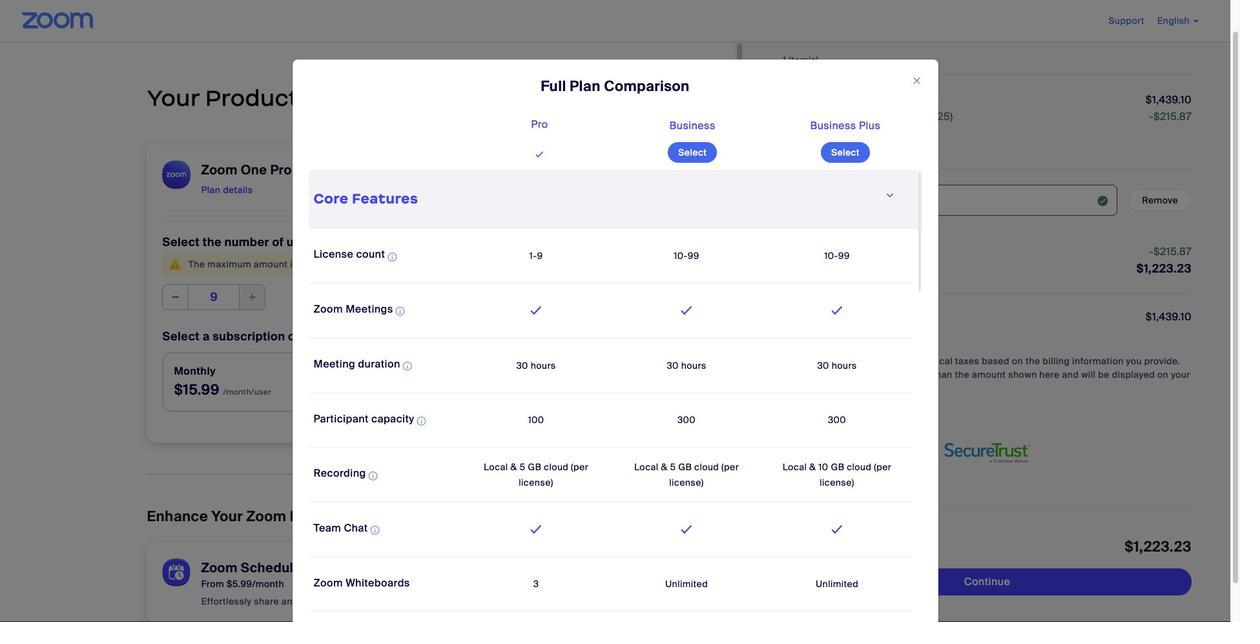 Task type: describe. For each thing, give the bounding box(es) containing it.
2 cloud from the left
[[695, 461, 719, 473]]

here
[[1040, 369, 1060, 381]]

the maximum amount is 9 users. explore other plans
[[188, 258, 427, 271]]

participant capacity
[[314, 412, 414, 426]]

whiteboards
[[346, 576, 410, 590]]

business plus
[[811, 119, 881, 133]]

license
[[314, 248, 354, 261]]

today's total
[[783, 538, 873, 556]]

displayed
[[1113, 369, 1156, 381]]

be down subject
[[879, 369, 890, 381]]

1 vertical spatial may
[[858, 369, 876, 381]]

english link
[[1158, 15, 1199, 26]]

purchase
[[806, 355, 847, 367]]

plus
[[859, 119, 881, 133]]

9 user(s) annual subscription
[[783, 126, 874, 152]]

meeting duration image
[[403, 359, 412, 374]]

1-
[[530, 250, 537, 262]]

plan details button
[[201, 180, 253, 200]]

2 horizontal spatial on
[[1158, 369, 1169, 381]]

zoom for zoom one pro
[[201, 162, 238, 178]]

different
[[892, 369, 931, 381]]

1 gb from the left
[[528, 461, 542, 473]]

core
[[314, 190, 349, 208]]

2 cell from the left
[[461, 611, 612, 622]]

3
[[534, 578, 539, 590]]

plan inside dialog
[[570, 77, 601, 96]]

team chat
[[314, 521, 368, 535]]

total
[[839, 538, 873, 556]]

participant capacity image
[[417, 413, 426, 429]]

support
[[1109, 15, 1145, 26]]

select the number of users application
[[162, 234, 334, 252]]

core features
[[314, 190, 418, 208]]

100
[[528, 414, 544, 426]]

select button for business plus
[[821, 142, 870, 163]]

charge inside your purchase may be subject to local taxes based on the billing information you provide. the final charge may be different than the amount shown here and will be displayed on your invoice.
[[824, 369, 855, 381]]

plans
[[402, 259, 427, 271]]

9 inside core features application
[[537, 250, 543, 262]]

3 30 from the left
[[818, 360, 830, 371]]

1 unlimited from the left
[[666, 578, 708, 590]]

full
[[541, 77, 566, 96]]

2 5 from the left
[[670, 461, 676, 473]]

1 5 from the left
[[520, 461, 526, 473]]

1 license) from the left
[[519, 477, 554, 489]]

$215.87 for discount
[[1154, 245, 1192, 258]]

0 horizontal spatial and
[[282, 596, 298, 608]]

meeting duration application
[[314, 357, 412, 375]]

from
[[201, 579, 224, 590]]

cloud inside local & 10 gb cloud (per license)
[[847, 461, 872, 473]]

2 10-99 from the left
[[825, 250, 850, 262]]

team chat image
[[371, 523, 380, 538]]

book
[[301, 596, 323, 608]]

1 10- from the left
[[674, 250, 688, 262]]

chat
[[344, 521, 368, 535]]

2 unlimited from the left
[[816, 578, 859, 590]]

2 local from the left
[[634, 461, 659, 473]]

experience
[[290, 508, 369, 526]]

effortlessly share and book meeting slots with google calendar and microsoft 365
[[201, 596, 570, 608]]

1 hours from the left
[[531, 360, 556, 371]]

license count image
[[388, 249, 397, 265]]

meetings
[[346, 303, 393, 316]]

select a subscription cycle
[[162, 329, 319, 345]]

provide.
[[1145, 355, 1181, 367]]

2 license) from the left
[[670, 477, 704, 489]]

based
[[982, 355, 1010, 367]]

local & 10 gb cloud (per license)
[[783, 461, 892, 489]]

remove button
[[1129, 189, 1192, 211]]

the inside your purchase may be subject to local taxes based on the billing information you provide. the final charge may be different than the amount shown here and will be displayed on your invoice.
[[783, 369, 800, 381]]

the inside the maximum amount is 9 users. explore other plans
[[188, 258, 205, 270]]

duration
[[358, 357, 400, 371]]

9 inside the maximum amount is 9 users. explore other plans
[[300, 258, 306, 270]]

select inside application
[[162, 235, 200, 250]]

users.
[[309, 258, 336, 270]]

only
[[820, 220, 836, 230]]

details
[[223, 184, 253, 196]]

1 30 hours from the left
[[517, 360, 556, 371]]

pro inside core features application
[[531, 118, 548, 131]]

2 hours from the left
[[682, 360, 707, 371]]

1-9
[[530, 250, 543, 262]]

& inside local & 10 gb cloud (per license)
[[810, 461, 816, 473]]

select button for business
[[668, 142, 717, 163]]

recording image
[[369, 468, 378, 484]]

2 & from the left
[[661, 461, 668, 473]]

1 cloud from the left
[[544, 461, 569, 473]]

$5.99/month
[[227, 579, 284, 590]]

other
[[376, 259, 400, 271]]

date
[[840, 326, 860, 338]]

and inside your purchase may be subject to local taxes based on the billing information you provide. the final charge may be different than the amount shown here and will be displayed on your invoice.
[[1063, 369, 1079, 381]]

next
[[783, 326, 804, 338]]

the inside application
[[203, 235, 222, 250]]

1 item(s)
[[783, 54, 819, 66]]

1 30 from the left
[[517, 360, 528, 371]]

1 10-99 from the left
[[674, 250, 700, 262]]

alert containing the maximum amount is 9 users.
[[162, 253, 572, 277]]

2 (per from the left
[[722, 461, 739, 473]]

1 local from the left
[[484, 461, 508, 473]]

core features cell
[[309, 184, 922, 215]]

local
[[932, 355, 953, 367]]

2 10- from the left
[[825, 250, 839, 262]]

$215.87 for discount  (expires on mar 8, 2025)
[[1154, 110, 1192, 123]]

a
[[203, 329, 210, 345]]

one
[[241, 162, 267, 178]]

select the number of users
[[162, 235, 322, 250]]

coupon code text field
[[783, 185, 1118, 216]]

will
[[1082, 369, 1096, 381]]

billing
[[1043, 355, 1070, 367]]

zoom meetings
[[314, 303, 393, 316]]

effortlessly
[[201, 596, 252, 608]]

1 horizontal spatial and
[[488, 596, 505, 608]]

mar for date
[[863, 326, 880, 338]]

meeting
[[314, 357, 355, 371]]

invoice.
[[783, 383, 817, 394]]

0 vertical spatial on
[[874, 110, 887, 123]]

zoom for zoom whiteboards
[[314, 576, 343, 590]]

2 30 from the left
[[667, 360, 679, 371]]

total billed annually
[[783, 310, 888, 324]]

features
[[352, 190, 418, 208]]

eligible
[[878, 220, 907, 230]]

2 300 from the left
[[828, 414, 847, 426]]

you
[[1127, 355, 1142, 367]]

final
[[802, 369, 822, 381]]

number
[[225, 235, 269, 250]]

4 cell from the left
[[762, 611, 913, 622]]

full plan comparison
[[541, 77, 690, 96]]

recording application
[[314, 467, 378, 484]]

checkout
[[537, 92, 588, 104]]

secure trust image
[[936, 434, 1039, 471]]

maximum
[[207, 258, 251, 270]]

3 discount from the top
[[783, 245, 829, 258]]

total
[[783, 310, 808, 324]]

2 vertical spatial your
[[212, 508, 243, 526]]

participant
[[314, 412, 369, 426]]

8, for 2025)
[[912, 110, 922, 123]]

with
[[389, 596, 407, 608]]

2025)
[[924, 110, 954, 123]]

2025
[[893, 326, 916, 338]]

1 cell from the left
[[309, 611, 461, 622]]

2 local & 5 gb cloud (per license) from the left
[[634, 461, 739, 489]]

team chat application
[[314, 521, 380, 539]]

continue button
[[783, 569, 1192, 596]]

calendar
[[445, 596, 485, 608]]

zoom meetings image
[[396, 304, 405, 320]]

license count application
[[314, 248, 397, 265]]

comparison
[[604, 77, 690, 96]]

zoom up the scheduler
[[247, 508, 287, 526]]

user(s)
[[791, 126, 823, 138]]

taxes
[[956, 355, 980, 367]]



Task type: vqa. For each thing, say whether or not it's contained in the screenshot.
rightmost Local
yes



Task type: locate. For each thing, give the bounding box(es) containing it.
3 cloud from the left
[[847, 461, 872, 473]]

1 vertical spatial mar
[[863, 326, 880, 338]]

next charge date mar 8, 2025
[[783, 326, 916, 338]]

0 horizontal spatial 10-
[[674, 250, 688, 262]]

item(s)
[[789, 54, 819, 66]]

alert
[[162, 253, 572, 277]]

items.
[[909, 220, 933, 230]]

1 vertical spatial $215.87
[[1154, 245, 1192, 258]]

1 horizontal spatial 5
[[670, 461, 676, 473]]

may down date
[[850, 355, 868, 367]]

plan inside button
[[201, 184, 221, 196]]

2 horizontal spatial your
[[783, 355, 803, 367]]

and left will
[[1063, 369, 1079, 381]]

explore other plans button
[[339, 259, 427, 272]]

1 vertical spatial $1,223.23
[[1125, 538, 1192, 556]]

mar for on
[[890, 110, 909, 123]]

shown
[[1009, 369, 1038, 381]]

1 horizontal spatial the
[[955, 369, 970, 381]]

team
[[314, 521, 341, 535]]

zoom scheduler from $5.99/month
[[201, 560, 307, 590]]

subscription inside 9 user(s) annual subscription
[[817, 140, 874, 152]]

charge
[[807, 326, 838, 338], [824, 369, 855, 381]]

zoom one pro select the number of users 9 decrease image
[[170, 288, 181, 307]]

local & 5 gb cloud (per license)
[[484, 461, 589, 489], [634, 461, 739, 489]]

zoom inside zoom scheduler from $5.99/month
[[201, 560, 238, 577]]

1 horizontal spatial 99
[[839, 250, 850, 262]]

zoom inside application
[[314, 303, 343, 316]]

plan left details
[[201, 184, 221, 196]]

license) down the 100
[[519, 477, 554, 489]]

2 horizontal spatial 30
[[818, 360, 830, 371]]

core features application
[[309, 108, 932, 622]]

5
[[520, 461, 526, 473], [670, 461, 676, 473]]

meeting
[[326, 596, 362, 608]]

0 horizontal spatial to
[[868, 220, 876, 230]]

be down information
[[1099, 369, 1110, 381]]

than
[[933, 369, 953, 381]]

1 300 from the left
[[678, 414, 696, 426]]

0 vertical spatial amount
[[254, 258, 288, 270]]

0 vertical spatial pro
[[531, 118, 548, 131]]

plan
[[570, 77, 601, 96], [201, 184, 221, 196]]

2 horizontal spatial 9
[[783, 126, 789, 138]]

license) up included icon
[[670, 477, 704, 489]]

close image
[[912, 76, 922, 86]]

1 $1,439.10 from the top
[[1146, 93, 1192, 107]]

9
[[783, 126, 789, 138], [537, 250, 543, 262], [300, 258, 306, 270]]

capacity
[[372, 412, 414, 426]]

1 vertical spatial pro
[[270, 162, 292, 178]]

unlimited down today's total
[[816, 578, 859, 590]]

1 vertical spatial subscription
[[213, 329, 285, 345]]

gb down the 100
[[528, 461, 542, 473]]

1 vertical spatial your
[[783, 355, 803, 367]]

2 horizontal spatial local
[[783, 461, 807, 473]]

the up invoice. at the right bottom
[[783, 369, 800, 381]]

0 horizontal spatial 30
[[517, 360, 528, 371]]

1 vertical spatial discount
[[783, 220, 818, 230]]

1 99 from the left
[[688, 250, 700, 262]]

license) down 10
[[820, 477, 855, 489]]

1 horizontal spatial on
[[1012, 355, 1024, 367]]

1 horizontal spatial amount
[[972, 369, 1006, 381]]

1 horizontal spatial to
[[920, 355, 929, 367]]

2 select button from the left
[[821, 142, 870, 163]]

the up shown
[[1026, 355, 1041, 367]]

10-
[[674, 250, 688, 262], [825, 250, 839, 262]]

may
[[850, 355, 868, 367], [858, 369, 876, 381]]

3 local from the left
[[783, 461, 807, 473]]

0 vertical spatial your
[[147, 84, 200, 112]]

to left "local"
[[920, 355, 929, 367]]

english
[[1158, 15, 1190, 26]]

local inside local & 10 gb cloud (per license)
[[783, 461, 807, 473]]

enhance your zoom experience
[[147, 508, 369, 526]]

amount down based
[[972, 369, 1006, 381]]

1 horizontal spatial 10-
[[825, 250, 839, 262]]

to right applies
[[868, 220, 876, 230]]

your for your purchase may be subject to local taxes based on the billing information you provide. the final charge may be different than the amount shown here and will be displayed on your invoice.
[[783, 355, 803, 367]]

participant capacity application
[[314, 412, 426, 429]]

2 vertical spatial discount
[[783, 245, 829, 258]]

1 horizontal spatial 8,
[[912, 110, 922, 123]]

the up maximum
[[203, 235, 222, 250]]

meeting duration
[[314, 357, 400, 371]]

1 horizontal spatial subscription
[[817, 140, 874, 152]]

1 horizontal spatial the
[[783, 369, 800, 381]]

to inside your purchase may be subject to local taxes based on the billing information you provide. the final charge may be different than the amount shown here and will be displayed on your invoice.
[[920, 355, 929, 367]]

1 horizontal spatial unlimited
[[816, 578, 859, 590]]

google
[[410, 596, 442, 608]]

gb up included icon
[[679, 461, 692, 473]]

zoom one pro plan image
[[557, 162, 566, 180]]

2 horizontal spatial hours
[[832, 360, 857, 371]]

2 horizontal spatial cloud
[[847, 461, 872, 473]]

be left subject
[[871, 355, 882, 367]]

3 hours from the left
[[832, 360, 857, 371]]

2 horizontal spatial and
[[1063, 369, 1079, 381]]

0 vertical spatial the
[[203, 235, 222, 250]]

99
[[688, 250, 700, 262], [839, 250, 850, 262]]

and
[[1063, 369, 1079, 381], [282, 596, 298, 608], [488, 596, 505, 608]]

gb right 10
[[831, 461, 845, 473]]

plan right 'full'
[[570, 77, 601, 96]]

0 horizontal spatial business
[[670, 119, 716, 133]]

0 vertical spatial to
[[868, 220, 876, 230]]

0 horizontal spatial gb
[[528, 461, 542, 473]]

of
[[272, 235, 284, 250]]

1 vertical spatial the
[[1026, 355, 1041, 367]]

scheduler
[[241, 560, 307, 577]]

discount  (expires on mar 8, 2025)
[[783, 110, 954, 123]]

zoom one billing cycle option group
[[162, 352, 572, 413]]

discount for discount only applies to eligible items.
[[783, 220, 818, 230]]

today's
[[783, 538, 836, 556]]

billed
[[811, 310, 841, 324]]

1 discount from the top
[[783, 110, 829, 123]]

1 horizontal spatial 300
[[828, 414, 847, 426]]

zoom whiteboards
[[314, 576, 410, 590]]

2 business from the left
[[811, 119, 857, 133]]

2 gb from the left
[[679, 461, 692, 473]]

included image
[[678, 522, 695, 538]]

1 (per from the left
[[571, 461, 589, 473]]

2 horizontal spatial (per
[[874, 461, 892, 473]]

plan details
[[201, 184, 253, 196]]

business
[[670, 119, 716, 133], [811, 119, 857, 133]]

1 horizontal spatial 30
[[667, 360, 679, 371]]

license) inside local & 10 gb cloud (per license)
[[820, 477, 855, 489]]

1 business from the left
[[670, 119, 716, 133]]

8, for 2025
[[882, 326, 891, 338]]

zoom one pro select the number of users 9 increase image
[[247, 288, 258, 307]]

0 horizontal spatial the
[[188, 258, 205, 270]]

recording
[[314, 467, 366, 480]]

1 vertical spatial 8,
[[882, 326, 891, 338]]

local & 5 gb cloud (per license) down the 100
[[484, 461, 589, 489]]

1 vertical spatial $1,439.10
[[1146, 310, 1192, 324]]

0 vertical spatial $215.87
[[1154, 110, 1192, 123]]

1 horizontal spatial plan
[[570, 77, 601, 96]]

on down provide.
[[1158, 369, 1169, 381]]

zoom up plan details button
[[201, 162, 238, 178]]

count
[[356, 248, 385, 261]]

3 cell from the left
[[612, 611, 762, 622]]

1 vertical spatial plan
[[201, 184, 221, 196]]

subscription down business plus
[[817, 140, 874, 152]]

0 horizontal spatial 9
[[300, 258, 306, 270]]

0 horizontal spatial 300
[[678, 414, 696, 426]]

business for business
[[670, 119, 716, 133]]

zoom for zoom meetings
[[314, 303, 343, 316]]

your purchase may be subject to local taxes based on the billing information you provide. the final charge may be different than the amount shown here and will be displayed on your invoice.
[[783, 355, 1191, 394]]

license)
[[519, 477, 554, 489], [670, 477, 704, 489], [820, 477, 855, 489]]

1 vertical spatial charge
[[824, 369, 855, 381]]

$1,439.10
[[1146, 93, 1192, 107], [1146, 310, 1192, 324]]

2 vertical spatial on
[[1158, 369, 1169, 381]]

and right calendar
[[488, 596, 505, 608]]

local & 5 gb cloud (per license) up included icon
[[634, 461, 739, 489]]

your for your products
[[147, 84, 200, 112]]

0 horizontal spatial subscription
[[213, 329, 285, 345]]

zoom scheduler icon image
[[162, 559, 191, 587]]

mar down the annually
[[863, 326, 880, 338]]

your
[[1172, 369, 1191, 381]]

success image
[[300, 162, 310, 178]]

0 horizontal spatial mar
[[863, 326, 880, 338]]

0 horizontal spatial license)
[[519, 477, 554, 489]]

on
[[874, 110, 887, 123], [1012, 355, 1024, 367], [1158, 369, 1169, 381]]

on right the (expires
[[874, 110, 887, 123]]

0 horizontal spatial (per
[[571, 461, 589, 473]]

9 inside 9 user(s) annual subscription
[[783, 126, 789, 138]]

3 gb from the left
[[831, 461, 845, 473]]

300
[[678, 414, 696, 426], [828, 414, 847, 426]]

0 horizontal spatial local & 5 gb cloud (per license)
[[484, 461, 589, 489]]

2 horizontal spatial 30 hours
[[818, 360, 857, 371]]

amount inside the maximum amount is 9 users. explore other plans
[[254, 258, 288, 270]]

products
[[205, 84, 313, 112]]

0 horizontal spatial &
[[511, 461, 517, 473]]

discount down only
[[783, 245, 829, 258]]

on up shown
[[1012, 355, 1024, 367]]

remove
[[1143, 195, 1179, 206]]

3 (per from the left
[[874, 461, 892, 473]]

2 99 from the left
[[839, 250, 850, 262]]

pro left success image
[[270, 162, 292, 178]]

cycle
[[288, 329, 319, 345]]

information
[[1073, 355, 1124, 367]]

business for business plus
[[811, 119, 857, 133]]

select button
[[668, 142, 717, 163], [821, 142, 870, 163]]

may left "different"
[[858, 369, 876, 381]]

8, left '2025'
[[882, 326, 891, 338]]

1 horizontal spatial &
[[661, 461, 668, 473]]

365
[[552, 596, 570, 608]]

1 & from the left
[[511, 461, 517, 473]]

(per
[[571, 461, 589, 473], [722, 461, 739, 473], [874, 461, 892, 473]]

explore
[[339, 259, 373, 271]]

2 horizontal spatial the
[[1026, 355, 1041, 367]]

0 vertical spatial $1,223.23
[[1137, 261, 1192, 277]]

0 vertical spatial $1,439.10
[[1146, 93, 1192, 107]]

1 horizontal spatial select button
[[821, 142, 870, 163]]

zoom one pro Select the number of users field
[[162, 284, 266, 310]]

0 vertical spatial may
[[850, 355, 868, 367]]

0 horizontal spatial 8,
[[882, 326, 891, 338]]

0 vertical spatial subscription
[[817, 140, 874, 152]]

(expires
[[831, 110, 872, 123]]

subject
[[885, 355, 918, 367]]

license count
[[314, 248, 385, 261]]

1 horizontal spatial 10-99
[[825, 250, 850, 262]]

2 discount from the top
[[783, 220, 818, 230]]

&
[[511, 461, 517, 473], [661, 461, 668, 473], [810, 461, 816, 473]]

0 horizontal spatial unlimited
[[666, 578, 708, 590]]

$215.87
[[1154, 110, 1192, 123], [1154, 245, 1192, 258]]

discount only applies to eligible items.
[[783, 220, 933, 230]]

0 horizontal spatial 30 hours
[[517, 360, 556, 371]]

1 select button from the left
[[668, 142, 717, 163]]

subscription
[[817, 140, 874, 152], [213, 329, 285, 345]]

subscription down the "zoom one pro select the number of users 9 increase" icon
[[213, 329, 285, 345]]

0 horizontal spatial amount
[[254, 258, 288, 270]]

1 horizontal spatial cloud
[[695, 461, 719, 473]]

mar right plus in the right top of the page
[[890, 110, 909, 123]]

zoom
[[201, 162, 238, 178], [314, 303, 343, 316], [247, 508, 287, 526], [201, 560, 238, 577], [314, 576, 343, 590]]

1 horizontal spatial 9
[[537, 250, 543, 262]]

and left book
[[282, 596, 298, 608]]

0 vertical spatial plan
[[570, 77, 601, 96]]

0 horizontal spatial select button
[[668, 142, 717, 163]]

amount down of
[[254, 258, 288, 270]]

zoom meetings application
[[314, 303, 405, 320]]

1 horizontal spatial gb
[[679, 461, 692, 473]]

annually
[[843, 310, 888, 324]]

share
[[254, 596, 279, 608]]

0 horizontal spatial on
[[874, 110, 887, 123]]

pro up pro selected image
[[531, 118, 548, 131]]

1 horizontal spatial 30 hours
[[667, 360, 707, 371]]

users
[[287, 235, 319, 250]]

gb
[[528, 461, 542, 473], [679, 461, 692, 473], [831, 461, 845, 473]]

1 vertical spatial on
[[1012, 355, 1024, 367]]

1 horizontal spatial business
[[811, 119, 857, 133]]

the down taxes
[[955, 369, 970, 381]]

1 horizontal spatial local & 5 gb cloud (per license)
[[634, 461, 739, 489]]

2 horizontal spatial gb
[[831, 461, 845, 473]]

0 vertical spatial charge
[[807, 326, 838, 338]]

3 & from the left
[[810, 461, 816, 473]]

0 horizontal spatial 5
[[520, 461, 526, 473]]

1
[[783, 54, 787, 66]]

(per inside local & 10 gb cloud (per license)
[[874, 461, 892, 473]]

3 license) from the left
[[820, 477, 855, 489]]

0 vertical spatial 8,
[[912, 110, 922, 123]]

your inside your purchase may be subject to local taxes based on the billing information you provide. the final charge may be different than the amount shown here and will be displayed on your invoice.
[[783, 355, 803, 367]]

full plan comparison dialog
[[292, 60, 939, 622]]

checkout link
[[537, 92, 588, 104]]

2 horizontal spatial license)
[[820, 477, 855, 489]]

charge down purchase
[[824, 369, 855, 381]]

8, left 2025)
[[912, 110, 922, 123]]

1 horizontal spatial (per
[[722, 461, 739, 473]]

select
[[679, 147, 707, 159], [832, 147, 860, 159], [162, 235, 200, 250], [162, 329, 200, 345]]

included image
[[528, 303, 545, 319], [678, 303, 695, 319], [829, 303, 846, 319], [528, 522, 545, 538], [829, 522, 846, 538]]

slots
[[365, 596, 386, 608]]

zoom up cycle
[[314, 303, 343, 316]]

zoom logo image
[[22, 12, 93, 28]]

right image
[[884, 191, 897, 201]]

pro
[[531, 118, 548, 131], [270, 162, 292, 178]]

zoom one image
[[162, 160, 191, 189]]

0 horizontal spatial pro
[[270, 162, 292, 178]]

1 vertical spatial to
[[920, 355, 929, 367]]

unlimited down included icon
[[666, 578, 708, 590]]

2 30 hours from the left
[[667, 360, 707, 371]]

1 local & 5 gb cloud (per license) from the left
[[484, 461, 589, 489]]

0 horizontal spatial plan
[[201, 184, 221, 196]]

zoom up from
[[201, 560, 238, 577]]

1 vertical spatial amount
[[972, 369, 1006, 381]]

the left maximum
[[188, 258, 205, 270]]

discount for discount  (expires on mar 8, 2025)
[[783, 110, 829, 123]]

pro selected image
[[534, 141, 546, 164]]

your products
[[147, 84, 313, 112]]

0 horizontal spatial local
[[484, 461, 508, 473]]

cell
[[309, 611, 461, 622], [461, 611, 612, 622], [612, 611, 762, 622], [762, 611, 913, 622]]

1 vertical spatial the
[[783, 369, 800, 381]]

0 horizontal spatial hours
[[531, 360, 556, 371]]

is
[[290, 258, 298, 270]]

discount up the user(s)
[[783, 110, 829, 123]]

zoom one pro
[[201, 162, 292, 178]]

1 horizontal spatial your
[[212, 508, 243, 526]]

3 30 hours from the left
[[818, 360, 857, 371]]

0 vertical spatial mar
[[890, 110, 909, 123]]

gb inside local & 10 gb cloud (per license)
[[831, 461, 845, 473]]

1 horizontal spatial mar
[[890, 110, 909, 123]]

0 horizontal spatial the
[[203, 235, 222, 250]]

charge down 'billed'
[[807, 326, 838, 338]]

zoom up meeting
[[314, 576, 343, 590]]

2 horizontal spatial &
[[810, 461, 816, 473]]

discount left only
[[783, 220, 818, 230]]

0 horizontal spatial 10-99
[[674, 250, 700, 262]]

2 $1,439.10 from the top
[[1146, 310, 1192, 324]]

cloud
[[544, 461, 569, 473], [695, 461, 719, 473], [847, 461, 872, 473]]

amount inside your purchase may be subject to local taxes based on the billing information you provide. the final charge may be different than the amount shown here and will be displayed on your invoice.
[[972, 369, 1006, 381]]



